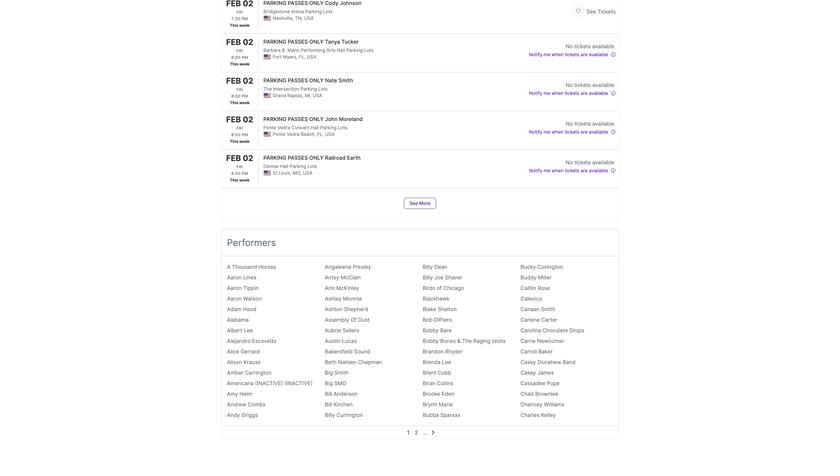 Task type: vqa. For each thing, say whether or not it's contained in the screenshot.


Task type: locate. For each thing, give the bounding box(es) containing it.
bill down 'big smo' link
[[325, 391, 332, 398]]

1 big from the top
[[325, 370, 333, 377]]

0 vertical spatial aaron
[[227, 275, 242, 281]]

brenda
[[423, 359, 441, 366]]

2 us national flag image from the top
[[264, 171, 271, 176]]

only up the ponte vedra concert hall parking lots
[[309, 116, 324, 123]]

1 vertical spatial hall
[[311, 125, 319, 131]]

4 passes from the top
[[288, 155, 308, 161]]

tooltip image
[[611, 91, 616, 96], [611, 130, 616, 135]]

tooltip image for parking passes only railroad earth
[[611, 168, 616, 174]]

passes up concert
[[288, 116, 308, 123]]

the right &
[[462, 338, 472, 345]]

1 vertical spatial vedra
[[287, 132, 300, 137]]

0 vertical spatial ponte
[[264, 125, 276, 131]]

02 for parking passes only john moreland
[[243, 115, 253, 125]]

2
[[415, 430, 418, 437]]

0 vertical spatial vedra
[[278, 125, 290, 131]]

usa right the mi,
[[313, 93, 322, 98]]

1 vertical spatial see
[[410, 201, 418, 206]]

brooke eden
[[423, 391, 455, 398]]

2 are from the top
[[581, 90, 588, 96]]

ponte vedra beach, fl, usa
[[273, 132, 335, 137]]

us national flag image down the barbara
[[264, 54, 271, 60]]

parking up the mi,
[[301, 86, 317, 92]]

0 vertical spatial lee
[[244, 328, 253, 334]]

3 aaron from the top
[[227, 296, 242, 302]]

austin lucas
[[325, 338, 357, 345]]

0 horizontal spatial fl,
[[299, 54, 306, 60]]

0 horizontal spatial lee
[[244, 328, 253, 334]]

2 vertical spatial smith
[[334, 370, 349, 377]]

parking for parking passes only john moreland
[[264, 116, 287, 123]]

us national flag image for parking passes only nate smith
[[264, 93, 271, 98]]

billy up birds
[[423, 275, 433, 281]]

ashley monroe
[[325, 296, 362, 302]]

us national flag image
[[264, 16, 271, 21], [264, 54, 271, 60], [264, 93, 271, 98]]

0 vertical spatial smith
[[339, 77, 353, 84]]

us national flag image for parking passes only john moreland
[[264, 132, 271, 137]]

1 bobby from the top
[[423, 328, 439, 334]]

parking up delmar
[[264, 155, 287, 161]]

smith right nate
[[339, 77, 353, 84]]

delmar
[[264, 164, 279, 169]]

4 week from the top
[[239, 139, 250, 144]]

0 horizontal spatial hall
[[280, 164, 289, 169]]

4 fri from the top
[[237, 126, 243, 131]]

smith up smo
[[334, 370, 349, 377]]

arlo mckinley
[[325, 285, 359, 292]]

alejandro escovedo link
[[227, 338, 277, 345]]

3 us national flag image from the top
[[264, 93, 271, 98]]

big down beth
[[325, 370, 333, 377]]

0 vertical spatial us national flag image
[[264, 132, 271, 137]]

4 parking from the top
[[264, 155, 287, 161]]

1 vertical spatial tooltip image
[[611, 130, 616, 135]]

4 02 from the top
[[243, 154, 253, 163]]

bill
[[325, 391, 332, 398], [325, 402, 332, 408]]

3 parking from the top
[[264, 116, 287, 123]]

0 vertical spatial tooltip image
[[611, 52, 616, 57]]

1 feb 02 fri 8:00 pm this week from the top
[[226, 37, 253, 67]]

lots
[[323, 9, 333, 14], [364, 47, 374, 53], [318, 86, 328, 92], [338, 125, 347, 131], [308, 164, 317, 169]]

1 vertical spatial tooltip image
[[611, 168, 616, 174]]

4 no tickets available from the top
[[566, 159, 615, 166]]

me for parking passes only nate smith
[[544, 90, 551, 96]]

big left smo
[[325, 381, 333, 387]]

3 only from the top
[[309, 116, 324, 123]]

aaron up adam
[[227, 296, 242, 302]]

1 horizontal spatial lee
[[442, 359, 451, 366]]

week for parking passes only railroad earth
[[239, 178, 250, 183]]

aaron for aaron tippin
[[227, 285, 242, 292]]

1 vertical spatial smith
[[541, 306, 556, 313]]

fl, down mann
[[299, 54, 306, 60]]

1 when from the top
[[552, 52, 564, 57]]

mann
[[288, 47, 300, 53]]

1 vertical spatial bill
[[325, 402, 332, 408]]

charles kelley
[[521, 412, 556, 419]]

2 this from the top
[[230, 62, 238, 67]]

billy dean link
[[423, 264, 448, 271]]

2 vertical spatial us national flag image
[[264, 93, 271, 98]]

2 me from the top
[[544, 90, 551, 96]]

idiots
[[492, 338, 506, 345]]

3 feb 02 fri 8:00 pm this week from the top
[[226, 115, 253, 144]]

brooke
[[423, 391, 440, 398]]

baker
[[539, 349, 553, 355]]

ponte down the ponte vedra concert hall parking lots
[[273, 132, 286, 137]]

2 vertical spatial hall
[[280, 164, 289, 169]]

2 feb from the top
[[226, 76, 241, 86]]

1 no from the top
[[566, 43, 573, 50]]

1 vertical spatial billy
[[423, 275, 433, 281]]

1 notify me when tickets are available button from the top
[[529, 50, 616, 58]]

andrew
[[227, 402, 246, 408]]

4 notify from the top
[[529, 168, 543, 174]]

3 02 from the top
[[243, 115, 253, 125]]

3 passes from the top
[[288, 116, 308, 123]]

0 vertical spatial bobby
[[423, 328, 439, 334]]

hall up louis,
[[280, 164, 289, 169]]

2 casey from the top
[[521, 370, 536, 377]]

parking for the intersection parking lots
[[301, 86, 317, 92]]

see for see tickets
[[587, 8, 596, 15]]

passes for john
[[288, 116, 308, 123]]

usa for nate
[[313, 93, 322, 98]]

bobby up brandon
[[423, 338, 439, 345]]

bobby for bobby bare
[[423, 328, 439, 334]]

1 aaron from the top
[[227, 275, 242, 281]]

billy for billy dean
[[423, 264, 433, 271]]

2 vertical spatial aaron
[[227, 296, 242, 302]]

4 8:00 from the top
[[231, 171, 241, 176]]

notify me when tickets are available for earth
[[529, 168, 608, 174]]

concert
[[292, 125, 309, 131]]

4 only from the top
[[309, 155, 324, 161]]

casey down carroll
[[521, 359, 536, 366]]

3 when from the top
[[552, 129, 564, 135]]

us national flag image down bridgestone
[[264, 16, 271, 21]]

joe
[[435, 275, 444, 281]]

are for tucker
[[581, 52, 588, 57]]

1 02 from the top
[[243, 37, 253, 47]]

parking for bridgestone arena parking lots
[[305, 9, 322, 14]]

bucky covington link
[[521, 264, 563, 271]]

passes up the intersection parking lots
[[288, 77, 308, 84]]

band
[[563, 359, 576, 366]]

vedra down concert
[[287, 132, 300, 137]]

parking up mo,
[[290, 164, 306, 169]]

4 feb 02 fri 8:00 pm this week from the top
[[226, 154, 253, 183]]

amy helm link
[[227, 391, 252, 398]]

1 8:00 from the top
[[231, 55, 241, 60]]

2 02 from the top
[[243, 76, 253, 86]]

2 aaron from the top
[[227, 285, 242, 292]]

1 notify me when tickets are available from the top
[[529, 52, 608, 57]]

tooltip image for parking passes only nate smith
[[611, 91, 616, 96]]

beth nielsen chapman
[[325, 359, 382, 366]]

4 feb from the top
[[226, 154, 241, 163]]

aaron down a
[[227, 275, 242, 281]]

1 passes from the top
[[288, 38, 308, 45]]

4 notify me when tickets are available button from the top
[[529, 167, 616, 175]]

1 horizontal spatial fl,
[[317, 132, 324, 137]]

2 parking from the top
[[264, 77, 287, 84]]

only for john
[[309, 116, 324, 123]]

2 bobby from the top
[[423, 338, 439, 345]]

us national flag image left grand
[[264, 93, 271, 98]]

passes for tanya
[[288, 38, 308, 45]]

no tickets available for parking passes only john moreland
[[566, 121, 615, 127]]

parking right arena
[[305, 9, 322, 14]]

bill left kirchen
[[325, 402, 332, 408]]

big smith
[[325, 370, 349, 377]]

fl, right beach,
[[317, 132, 324, 137]]

aaron for aaron lines
[[227, 275, 242, 281]]

ashton shepherd link
[[325, 306, 368, 313]]

brenda lee link
[[423, 359, 451, 366]]

4 notify me when tickets are available from the top
[[529, 168, 608, 174]]

aubrie sellers link
[[325, 328, 360, 334]]

assembly of dust link
[[325, 317, 370, 324]]

billy down bill kirchen
[[325, 412, 335, 419]]

billy
[[423, 264, 433, 271], [423, 275, 433, 281], [325, 412, 335, 419]]

fl,
[[299, 54, 306, 60], [317, 132, 324, 137]]

alabama link
[[227, 317, 249, 324]]

assembly of dust
[[325, 317, 370, 324]]

2 week from the top
[[239, 62, 250, 67]]

aaron watson
[[227, 296, 262, 302]]

bobby down the bob
[[423, 328, 439, 334]]

us national flag image
[[264, 132, 271, 137], [264, 171, 271, 176]]

carolina
[[521, 328, 541, 334]]

see for see more
[[410, 201, 418, 206]]

1 vertical spatial casey
[[521, 370, 536, 377]]

andy
[[227, 412, 240, 419]]

andrew combs
[[227, 402, 266, 408]]

3 8:00 from the top
[[231, 133, 241, 137]]

billy left dean
[[423, 264, 433, 271]]

passes for railroad
[[288, 155, 308, 161]]

brynn marie
[[423, 402, 453, 408]]

usa down performing
[[307, 54, 317, 60]]

carrie
[[521, 338, 536, 345]]

4 me from the top
[[544, 168, 551, 174]]

the left intersection
[[264, 86, 272, 92]]

1 us national flag image from the top
[[264, 16, 271, 21]]

1 vertical spatial ponte
[[273, 132, 286, 137]]

2 notify from the top
[[529, 90, 543, 96]]

are for smith
[[581, 90, 588, 96]]

marie
[[439, 402, 453, 408]]

2 vertical spatial billy
[[325, 412, 335, 419]]

4 this from the top
[[230, 139, 238, 144]]

feb 02 fri 8:00 pm this week for parking passes only tanya tucker
[[226, 37, 253, 67]]

1 vertical spatial aaron
[[227, 285, 242, 292]]

2 only from the top
[[309, 77, 324, 84]]

3 feb from the top
[[226, 115, 241, 125]]

parking up intersection
[[264, 77, 287, 84]]

1 tooltip image from the top
[[611, 52, 616, 57]]

ponte left concert
[[264, 125, 276, 131]]

aubrie
[[325, 328, 341, 334]]

4 when from the top
[[552, 168, 564, 174]]

rapids,
[[287, 93, 304, 98]]

passes for nate
[[288, 77, 308, 84]]

mo,
[[293, 170, 302, 176]]

1 horizontal spatial see
[[587, 8, 596, 15]]

3 this from the top
[[230, 100, 238, 105]]

2 tooltip image from the top
[[611, 168, 616, 174]]

02
[[243, 37, 253, 47], [243, 76, 253, 86], [243, 115, 253, 125], [243, 154, 253, 163]]

mckinley
[[336, 285, 359, 292]]

1 casey from the top
[[521, 359, 536, 366]]

us national flag image up delmar
[[264, 132, 271, 137]]

only up barbara b. mann performing arts hall parking lots
[[309, 38, 324, 45]]

fri for parking passes only tanya tucker
[[237, 48, 243, 53]]

notify for moreland
[[529, 129, 543, 135]]

0 horizontal spatial see
[[410, 201, 418, 206]]

2 tooltip image from the top
[[611, 130, 616, 135]]

1 vertical spatial us national flag image
[[264, 54, 271, 60]]

parking down john
[[320, 125, 337, 131]]

ponte
[[264, 125, 276, 131], [273, 132, 286, 137]]

1 vertical spatial the
[[462, 338, 472, 345]]

hall down parking passes only john moreland
[[311, 125, 319, 131]]

2 passes from the top
[[288, 77, 308, 84]]

2 no from the top
[[566, 82, 573, 88]]

buddy miller
[[521, 275, 552, 281]]

1 us national flag image from the top
[[264, 132, 271, 137]]

3 fri from the top
[[237, 87, 243, 92]]

2 bill from the top
[[325, 402, 332, 408]]

carroll baker
[[521, 349, 553, 355]]

usa for railroad
[[303, 170, 313, 176]]

amy helm
[[227, 391, 252, 398]]

feb 02 fri 8:00 pm this week for parking passes only railroad earth
[[226, 154, 253, 183]]

0 vertical spatial see
[[587, 8, 596, 15]]

pm for parking passes only railroad earth
[[242, 171, 248, 176]]

usa for tanya
[[307, 54, 317, 60]]

tooltip image
[[611, 52, 616, 57], [611, 168, 616, 174]]

billy for billy currington
[[325, 412, 335, 419]]

1 are from the top
[[581, 52, 588, 57]]

1 bill from the top
[[325, 391, 332, 398]]

2 feb 02 fri 8:00 pm this week from the top
[[226, 76, 253, 105]]

2 notify me when tickets are available button from the top
[[529, 89, 616, 97]]

only for railroad
[[309, 155, 324, 161]]

performers
[[227, 238, 276, 249]]

passes up mann
[[288, 38, 308, 45]]

lots for bridgestone arena parking lots
[[323, 9, 333, 14]]

1 notify from the top
[[529, 52, 543, 57]]

1 tooltip image from the top
[[611, 91, 616, 96]]

2 notify me when tickets are available from the top
[[529, 90, 608, 96]]

1 only from the top
[[309, 38, 324, 45]]

tickets
[[575, 43, 591, 50], [565, 52, 580, 57], [575, 82, 591, 88], [565, 90, 580, 96], [575, 121, 591, 127], [565, 129, 580, 135], [575, 159, 591, 166], [565, 168, 580, 174]]

grand rapids, mi, usa
[[273, 93, 322, 98]]

4 are from the top
[[581, 168, 588, 174]]

buddy
[[521, 275, 537, 281]]

0 vertical spatial billy
[[423, 264, 433, 271]]

hall right arts
[[337, 47, 345, 53]]

usa right tn,
[[304, 15, 314, 21]]

vedra left concert
[[278, 125, 290, 131]]

1 vertical spatial bobby
[[423, 338, 439, 345]]

usa right mo,
[[303, 170, 313, 176]]

no for parking passes only tanya tucker
[[566, 43, 573, 50]]

see left 'more'
[[410, 201, 418, 206]]

ashton
[[325, 306, 343, 313]]

2 fri from the top
[[237, 48, 243, 53]]

a thousand horses
[[227, 264, 276, 271]]

3 no tickets available from the top
[[566, 121, 615, 127]]

2 big from the top
[[325, 381, 333, 387]]

tooltip image for parking passes only john moreland
[[611, 130, 616, 135]]

parking for parking passes only nate smith
[[264, 77, 287, 84]]

ashley
[[325, 296, 342, 302]]

0 vertical spatial fl,
[[299, 54, 306, 60]]

1 horizontal spatial (inactive)
[[285, 381, 313, 387]]

fri
[[237, 10, 243, 15], [237, 48, 243, 53], [237, 87, 243, 92], [237, 126, 243, 131], [237, 165, 243, 170]]

0 horizontal spatial the
[[264, 86, 272, 92]]

a thousand horses link
[[227, 264, 276, 271]]

3 notify from the top
[[529, 129, 543, 135]]

aaron down the aaron lines on the bottom left
[[227, 285, 242, 292]]

1 week from the top
[[239, 23, 250, 28]]

usa
[[304, 15, 314, 21], [307, 54, 317, 60], [313, 93, 322, 98], [325, 132, 335, 137], [303, 170, 313, 176]]

...
[[424, 430, 428, 437]]

0 vertical spatial casey
[[521, 359, 536, 366]]

chancey williams
[[521, 402, 565, 408]]

carroll
[[521, 349, 537, 355]]

1 parking from the top
[[264, 38, 287, 45]]

parking passes only john moreland
[[264, 116, 363, 123]]

bob dipiero link
[[423, 317, 452, 324]]

only left the railroad at the top left of the page
[[309, 155, 324, 161]]

lots for the intersection parking lots
[[318, 86, 328, 92]]

parking down grand
[[264, 116, 287, 123]]

0 vertical spatial tooltip image
[[611, 91, 616, 96]]

4 no from the top
[[566, 159, 573, 166]]

1 vertical spatial big
[[325, 381, 333, 387]]

pm for parking passes only nate smith
[[242, 94, 248, 99]]

5 this from the top
[[230, 178, 238, 183]]

adam
[[227, 306, 242, 313]]

1 vertical spatial us national flag image
[[264, 171, 271, 176]]

lee up the cobb on the bottom of the page
[[442, 359, 451, 366]]

2 no tickets available from the top
[[566, 82, 615, 88]]

when for tucker
[[552, 52, 564, 57]]

1 vertical spatial lee
[[442, 359, 451, 366]]

carter
[[542, 317, 558, 324]]

5 fri from the top
[[237, 165, 243, 170]]

parking passes only railroad earth
[[264, 155, 361, 161]]

feb for parking passes only railroad earth
[[226, 154, 241, 163]]

bobby bare
[[423, 328, 452, 334]]

amber carrington link
[[227, 370, 272, 377]]

3 are from the top
[[581, 129, 588, 135]]

only left nate
[[309, 77, 324, 84]]

3 notify me when tickets are available button from the top
[[529, 128, 616, 136]]

horses
[[259, 264, 276, 271]]

1 no tickets available from the top
[[566, 43, 615, 50]]

parking up the barbara
[[264, 38, 287, 45]]

3 notify me when tickets are available from the top
[[529, 129, 608, 135]]

1 feb from the top
[[226, 37, 241, 47]]

3 no from the top
[[566, 121, 573, 127]]

see left tickets
[[587, 8, 596, 15]]

0 vertical spatial big
[[325, 370, 333, 377]]

blake
[[423, 306, 436, 313]]

1 fri from the top
[[237, 10, 243, 15]]

passes up the delmar hall parking lots
[[288, 155, 308, 161]]

2 horizontal spatial hall
[[337, 47, 345, 53]]

this for parking passes only nate smith
[[230, 100, 238, 105]]

delmar hall parking lots
[[264, 164, 317, 169]]

fri for parking passes only john moreland
[[237, 126, 243, 131]]

brenda lee
[[423, 359, 451, 366]]

8:00 for parking passes only john moreland
[[231, 133, 241, 137]]

2 when from the top
[[552, 90, 564, 96]]

8:00 for parking passes only nate smith
[[231, 94, 241, 99]]

no for parking passes only nate smith
[[566, 82, 573, 88]]

notify me when tickets are available button for parking passes only railroad earth
[[529, 167, 616, 175]]

8:00 for parking passes only tanya tucker
[[231, 55, 241, 60]]

aubrie sellers
[[325, 328, 360, 334]]

birds of chicago link
[[423, 285, 464, 292]]

smith up carter
[[541, 306, 556, 313]]

02 for parking passes only nate smith
[[243, 76, 253, 86]]

3 me from the top
[[544, 129, 551, 135]]

0 vertical spatial bill
[[325, 391, 332, 398]]

1 me from the top
[[544, 52, 551, 57]]

0 horizontal spatial (inactive)
[[255, 381, 283, 387]]

brynn marie link
[[423, 402, 453, 408]]

casey up cassadee
[[521, 370, 536, 377]]

casey donahew band
[[521, 359, 576, 366]]

carrie newcomer link
[[521, 338, 564, 345]]

notify me when tickets are available
[[529, 52, 608, 57], [529, 90, 608, 96], [529, 129, 608, 135], [529, 168, 608, 174]]

bob
[[423, 317, 433, 324]]

vedra for beach,
[[287, 132, 300, 137]]

canaan smith link
[[521, 306, 556, 313]]

3 week from the top
[[239, 100, 250, 105]]

bakersfield sound
[[325, 349, 370, 355]]

8:00
[[231, 55, 241, 60], [231, 94, 241, 99], [231, 133, 241, 137], [231, 171, 241, 176]]

lee up alejandro escovedo
[[244, 328, 253, 334]]

2 us national flag image from the top
[[264, 54, 271, 60]]

us national flag image down delmar
[[264, 171, 271, 176]]

bubba
[[423, 412, 439, 419]]

billy joe shaver
[[423, 275, 462, 281]]

1 this from the top
[[230, 23, 238, 28]]

chicago
[[444, 285, 464, 292]]

see inside button
[[410, 201, 418, 206]]

cassadee pope
[[521, 381, 560, 387]]

5 week from the top
[[239, 178, 250, 183]]

lucas
[[342, 338, 357, 345]]

0 vertical spatial us national flag image
[[264, 16, 271, 21]]

2 8:00 from the top
[[231, 94, 241, 99]]



Task type: describe. For each thing, give the bounding box(es) containing it.
feb for parking passes only nate smith
[[226, 76, 241, 86]]

02 for parking passes only railroad earth
[[243, 154, 253, 163]]

dust
[[358, 317, 370, 324]]

notify me when tickets are available for tucker
[[529, 52, 608, 57]]

ashley monroe link
[[325, 296, 362, 302]]

me for parking passes only john moreland
[[544, 129, 551, 135]]

usa down john
[[325, 132, 335, 137]]

blackhawk link
[[423, 296, 450, 302]]

alice gerrard link
[[227, 349, 260, 355]]

alison krauss link
[[227, 359, 261, 366]]

vedra for concert
[[278, 125, 290, 131]]

feb 02 fri 8:00 pm this week for parking passes only john moreland
[[226, 115, 253, 144]]

no tickets available for parking passes only railroad earth
[[566, 159, 615, 166]]

big for big smith
[[325, 370, 333, 377]]

barbara b. mann performing arts hall parking lots
[[264, 47, 374, 53]]

no tickets available for parking passes only tanya tucker
[[566, 43, 615, 50]]

feb 02 fri 8:00 pm this week for parking passes only nate smith
[[226, 76, 253, 105]]

bobby bare link
[[423, 328, 452, 334]]

smith for canaan smith
[[541, 306, 556, 313]]

williams
[[544, 402, 565, 408]]

beach,
[[301, 132, 316, 137]]

see more
[[410, 201, 431, 206]]

02 for parking passes only tanya tucker
[[243, 37, 253, 47]]

a
[[227, 264, 231, 271]]

barbara
[[264, 47, 281, 53]]

kelley
[[541, 412, 556, 419]]

of
[[351, 317, 357, 324]]

billy joe shaver link
[[423, 275, 462, 281]]

arlo mckinley link
[[325, 285, 359, 292]]

no for parking passes only railroad earth
[[566, 159, 573, 166]]

notify me when tickets are available button for parking passes only tanya tucker
[[529, 50, 616, 58]]

me for parking passes only railroad earth
[[544, 168, 551, 174]]

this inside fri 7:30 pm this week
[[230, 23, 238, 28]]

1 (inactive) from the left
[[255, 381, 283, 387]]

tooltip image for parking passes only tanya tucker
[[611, 52, 616, 57]]

aaron lines link
[[227, 275, 257, 281]]

chancey williams link
[[521, 402, 565, 408]]

alejandro
[[227, 338, 251, 345]]

cassadee pope link
[[521, 381, 560, 387]]

eden
[[442, 391, 455, 398]]

when for moreland
[[552, 129, 564, 135]]

angaleena
[[325, 264, 351, 271]]

brian
[[423, 381, 436, 387]]

week for parking passes only nate smith
[[239, 100, 250, 105]]

when for smith
[[552, 90, 564, 96]]

ponte for ponte vedra beach, fl, usa
[[273, 132, 286, 137]]

pm inside fri 7:30 pm this week
[[242, 16, 248, 21]]

thousand
[[232, 264, 257, 271]]

tucker
[[342, 38, 359, 45]]

fri for parking passes only railroad earth
[[237, 165, 243, 170]]

notify for earth
[[529, 168, 543, 174]]

fri 7:30 pm this week
[[230, 10, 250, 28]]

carrington
[[245, 370, 272, 377]]

casey for casey donahew band
[[521, 359, 536, 366]]

louis,
[[279, 170, 292, 176]]

caitlin
[[521, 285, 536, 292]]

bridgestone
[[264, 9, 290, 14]]

rose
[[538, 285, 550, 292]]

0 vertical spatial hall
[[337, 47, 345, 53]]

1 horizontal spatial the
[[462, 338, 472, 345]]

smith for big smith
[[334, 370, 349, 377]]

pm for parking passes only john moreland
[[242, 133, 248, 137]]

brandon rhyder link
[[423, 349, 463, 355]]

amy
[[227, 391, 238, 398]]

lines
[[243, 275, 257, 281]]

railroad
[[325, 155, 346, 161]]

parking down tucker
[[347, 47, 363, 53]]

lots for delmar hall parking lots
[[308, 164, 317, 169]]

when for earth
[[552, 168, 564, 174]]

of
[[437, 285, 442, 292]]

big smo link
[[325, 381, 347, 387]]

brent cobb
[[423, 370, 451, 377]]

angaleena presley link
[[325, 264, 371, 271]]

feb for parking passes only tanya tucker
[[226, 37, 241, 47]]

dipiero
[[434, 317, 452, 324]]

casey for casey james
[[521, 370, 536, 377]]

bill for bill anderson
[[325, 391, 332, 398]]

are for earth
[[581, 168, 588, 174]]

bobby for bobby bones & the raging idiots
[[423, 338, 439, 345]]

billy currington
[[325, 412, 363, 419]]

no tickets available for parking passes only nate smith
[[566, 82, 615, 88]]

blackhawk
[[423, 296, 450, 302]]

chocolate
[[543, 328, 568, 334]]

this for parking passes only railroad earth
[[230, 178, 238, 183]]

bill anderson link
[[325, 391, 358, 398]]

casey james
[[521, 370, 554, 377]]

only for nate
[[309, 77, 324, 84]]

bill for bill kirchen
[[325, 402, 332, 408]]

antsy mcclain link
[[325, 275, 361, 281]]

notify me when tickets are available for moreland
[[529, 129, 608, 135]]

me for parking passes only tanya tucker
[[544, 52, 551, 57]]

this for parking passes only john moreland
[[230, 139, 238, 144]]

sound
[[354, 349, 370, 355]]

beth nielsen chapman link
[[325, 359, 382, 366]]

1 vertical spatial fl,
[[317, 132, 324, 137]]

are for moreland
[[581, 129, 588, 135]]

carolina chocolate drops link
[[521, 328, 585, 334]]

parking for delmar hall parking lots
[[290, 164, 306, 169]]

chapman
[[358, 359, 382, 366]]

notify me when tickets are available for smith
[[529, 90, 608, 96]]

aaron for aaron watson
[[227, 296, 242, 302]]

casey donahew band link
[[521, 359, 576, 366]]

parking for parking passes only tanya tucker
[[264, 38, 287, 45]]

lee for albert lee
[[244, 328, 253, 334]]

intersection
[[273, 86, 299, 92]]

earth
[[347, 155, 361, 161]]

week inside fri 7:30 pm this week
[[239, 23, 250, 28]]

shepherd
[[344, 306, 368, 313]]

notify me when tickets are available button for parking passes only nate smith
[[529, 89, 616, 97]]

2 (inactive) from the left
[[285, 381, 313, 387]]

lee for brenda lee
[[442, 359, 451, 366]]

cobb
[[438, 370, 451, 377]]

feb for parking passes only john moreland
[[226, 115, 241, 125]]

bucky covington
[[521, 264, 563, 271]]

big for big smo
[[325, 381, 333, 387]]

bubba sparxxx link
[[423, 412, 461, 419]]

7:30
[[232, 16, 241, 21]]

notify for tucker
[[529, 52, 543, 57]]

austin lucas link
[[325, 338, 357, 345]]

tanya
[[325, 38, 340, 45]]

alejandro escovedo
[[227, 338, 277, 345]]

escovedo
[[252, 338, 277, 345]]

bakersfield
[[325, 349, 353, 355]]

helm
[[240, 391, 252, 398]]

tickets
[[598, 8, 616, 15]]

this for parking passes only tanya tucker
[[230, 62, 238, 67]]

notify for smith
[[529, 90, 543, 96]]

pm for parking passes only tanya tucker
[[242, 55, 248, 60]]

bill anderson
[[325, 391, 358, 398]]

combs
[[248, 402, 266, 408]]

carroll baker link
[[521, 349, 553, 355]]

billy dean
[[423, 264, 448, 271]]

see more button
[[404, 198, 436, 209]]

notify me when tickets are available button for parking passes only john moreland
[[529, 128, 616, 136]]

bill kirchen link
[[325, 402, 353, 408]]

mcclain
[[341, 275, 361, 281]]

week for parking passes only tanya tucker
[[239, 62, 250, 67]]

only for tanya
[[309, 38, 324, 45]]

0 vertical spatial the
[[264, 86, 272, 92]]

andrew combs link
[[227, 402, 266, 408]]

nate
[[325, 77, 337, 84]]

fri inside fri 7:30 pm this week
[[237, 10, 243, 15]]

americana
[[227, 381, 254, 387]]

no for parking passes only john moreland
[[566, 121, 573, 127]]

bill kirchen
[[325, 402, 353, 408]]

arts
[[327, 47, 336, 53]]

billy for billy joe shaver
[[423, 275, 433, 281]]

us national flag image for parking passes only railroad earth
[[264, 171, 271, 176]]

donahew
[[538, 359, 561, 366]]

brynn
[[423, 402, 438, 408]]

carlene carter
[[521, 317, 558, 324]]

parking for parking passes only railroad earth
[[264, 155, 287, 161]]

buddy miller link
[[521, 275, 552, 281]]

1 horizontal spatial hall
[[311, 125, 319, 131]]

us national flag image for parking passes only tanya tucker
[[264, 54, 271, 60]]

week for parking passes only john moreland
[[239, 139, 250, 144]]

birds of chicago
[[423, 285, 464, 292]]

sparxxx
[[440, 412, 461, 419]]



